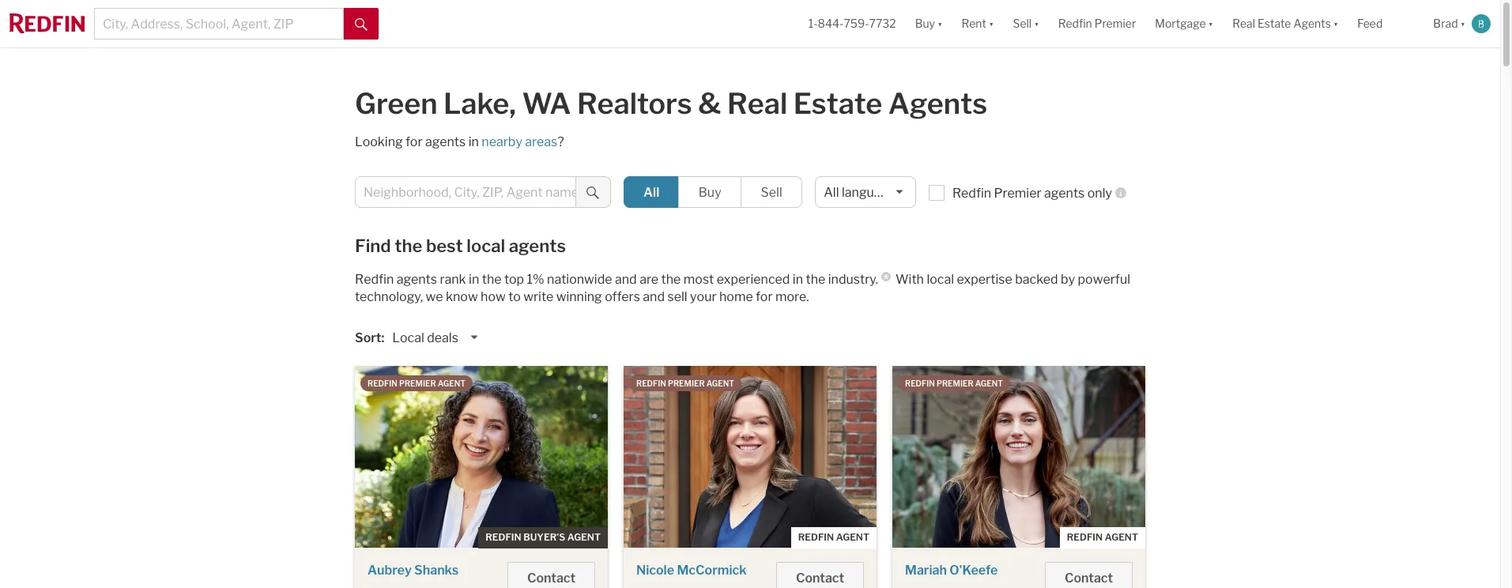 Task type: vqa. For each thing, say whether or not it's contained in the screenshot.
Green Lake, WA Realtors & Real Estate Agents
yes



Task type: locate. For each thing, give the bounding box(es) containing it.
1 horizontal spatial sell
[[1013, 17, 1032, 30]]

buy inside buy ▾ dropdown button
[[915, 17, 935, 30]]

2 premier from the left
[[668, 379, 705, 388]]

for inside with local expertise backed by powerful technology, we know how to write winning offers and sell your home for more.
[[756, 289, 773, 304]]

1 redfin agent from the left
[[798, 531, 870, 543]]

redfin for redfin premier agents only
[[953, 186, 992, 201]]

1 horizontal spatial submit search image
[[587, 186, 600, 199]]

3 premier from the left
[[937, 379, 974, 388]]

estate
[[1258, 17, 1291, 30], [794, 86, 883, 121]]

real
[[1233, 17, 1256, 30], [727, 86, 788, 121]]

in left the nearby
[[469, 134, 479, 149]]

2 horizontal spatial contact button
[[1045, 562, 1133, 588]]

premier
[[1095, 17, 1136, 30], [994, 186, 1042, 201]]

shanks
[[414, 563, 459, 578]]

4 ▾ from the left
[[1209, 17, 1214, 30]]

local
[[467, 236, 505, 256], [927, 272, 954, 287]]

local right with
[[927, 272, 954, 287]]

0 vertical spatial redfin
[[1058, 17, 1092, 30]]

premier for o'keefe
[[937, 379, 974, 388]]

1 horizontal spatial premier
[[1095, 17, 1136, 30]]

1 contact from the left
[[527, 571, 576, 586]]

1 contact button from the left
[[508, 562, 595, 588]]

premier inside button
[[1095, 17, 1136, 30]]

2 contact button from the left
[[776, 562, 864, 588]]

mortgage ▾ button
[[1146, 0, 1223, 47]]

1 horizontal spatial redfin premier agent
[[636, 379, 734, 388]]

0 horizontal spatial estate
[[794, 86, 883, 121]]

in for agents
[[469, 134, 479, 149]]

1 horizontal spatial and
[[643, 289, 665, 304]]

sell right rent ▾
[[1013, 17, 1032, 30]]

rent
[[962, 17, 987, 30]]

1 horizontal spatial all
[[824, 185, 839, 200]]

looking
[[355, 134, 403, 149]]

1 horizontal spatial premier
[[668, 379, 705, 388]]

by
[[1061, 272, 1075, 287]]

real estate agents ▾ button
[[1223, 0, 1348, 47]]

0 horizontal spatial all
[[644, 185, 660, 200]]

real right &
[[727, 86, 788, 121]]

sell inside radio
[[761, 185, 783, 200]]

redfin premier
[[1058, 17, 1136, 30]]

2 horizontal spatial premier
[[937, 379, 974, 388]]

and down are
[[643, 289, 665, 304]]

6 ▾ from the left
[[1461, 17, 1466, 30]]

1 horizontal spatial real
[[1233, 17, 1256, 30]]

2 ▾ from the left
[[989, 17, 994, 30]]

2 redfin premier agent from the left
[[636, 379, 734, 388]]

sell ▾ button
[[1013, 0, 1039, 47]]

759-
[[844, 17, 869, 30]]

1 horizontal spatial buy
[[915, 17, 935, 30]]

sell ▾
[[1013, 17, 1039, 30]]

▾ for brad ▾
[[1461, 17, 1466, 30]]

contact button for nicole mccormick contact
[[776, 562, 864, 588]]

0 vertical spatial for
[[406, 134, 423, 149]]

0 horizontal spatial buy
[[699, 185, 722, 200]]

agents
[[425, 134, 466, 149], [1044, 186, 1085, 201], [509, 236, 566, 256], [397, 272, 437, 287]]

nationwide
[[547, 272, 612, 287]]

mortgage ▾ button
[[1155, 0, 1214, 47]]

3 ▾ from the left
[[1034, 17, 1039, 30]]

0 horizontal spatial agents
[[889, 86, 988, 121]]

▾ left feed
[[1334, 17, 1339, 30]]

▾
[[938, 17, 943, 30], [989, 17, 994, 30], [1034, 17, 1039, 30], [1209, 17, 1214, 30], [1334, 17, 1339, 30], [1461, 17, 1466, 30]]

0 horizontal spatial redfin
[[355, 272, 394, 287]]

1 horizontal spatial local
[[927, 272, 954, 287]]

redfin premier agent
[[368, 379, 466, 388], [636, 379, 734, 388], [905, 379, 1003, 388]]

contact
[[527, 571, 576, 586], [796, 571, 844, 586], [1065, 571, 1113, 586]]

1 vertical spatial and
[[643, 289, 665, 304]]

0 horizontal spatial redfin premier agent
[[368, 379, 466, 388]]

in for rank
[[469, 272, 479, 287]]

0 horizontal spatial sell
[[761, 185, 783, 200]]

redfin for redfin agents rank in the top 1% nationwide and are the most experienced in the industry.
[[355, 272, 394, 287]]

2 contact from the left
[[796, 571, 844, 586]]

3 contact button from the left
[[1045, 562, 1133, 588]]

1 ▾ from the left
[[938, 17, 943, 30]]

all
[[644, 185, 660, 200], [824, 185, 839, 200]]

2 horizontal spatial redfin premier agent
[[905, 379, 1003, 388]]

1 horizontal spatial redfin agent
[[1067, 531, 1139, 543]]

1 horizontal spatial estate
[[1258, 17, 1291, 30]]

0 vertical spatial local
[[467, 236, 505, 256]]

real right "mortgage ▾"
[[1233, 17, 1256, 30]]

0 vertical spatial premier
[[1095, 17, 1136, 30]]

0 vertical spatial estate
[[1258, 17, 1291, 30]]

1 vertical spatial for
[[756, 289, 773, 304]]

1 horizontal spatial redfin
[[953, 186, 992, 201]]

top
[[504, 272, 524, 287]]

buy for buy
[[699, 185, 722, 200]]

sell
[[1013, 17, 1032, 30], [761, 185, 783, 200]]

0 horizontal spatial premier
[[399, 379, 436, 388]]

1 vertical spatial real
[[727, 86, 788, 121]]

0 horizontal spatial premier
[[994, 186, 1042, 201]]

1 vertical spatial local
[[927, 272, 954, 287]]

contact inside nicole mccormick contact
[[796, 571, 844, 586]]

we
[[426, 289, 443, 304]]

0 horizontal spatial for
[[406, 134, 423, 149]]

redfin for redfin premier
[[1058, 17, 1092, 30]]

0 vertical spatial sell
[[1013, 17, 1032, 30]]

0 horizontal spatial and
[[615, 272, 637, 287]]

the right find
[[395, 236, 422, 256]]

premier for redfin premier agents only
[[994, 186, 1042, 201]]

submit search image
[[355, 18, 368, 31], [587, 186, 600, 199]]

all inside option
[[644, 185, 660, 200]]

feed button
[[1348, 0, 1424, 47]]

1 vertical spatial buy
[[699, 185, 722, 200]]

agent
[[438, 379, 466, 388], [707, 379, 734, 388], [975, 379, 1003, 388], [567, 531, 601, 543], [836, 531, 870, 543], [1105, 531, 1139, 543]]

the up sell
[[661, 272, 681, 287]]

redfin buyer's agent
[[486, 531, 601, 543]]

sell ▾ button
[[1004, 0, 1049, 47]]

best
[[426, 236, 463, 256]]

2 horizontal spatial contact
[[1065, 571, 1113, 586]]

in
[[469, 134, 479, 149], [469, 272, 479, 287], [793, 272, 803, 287]]

2 horizontal spatial redfin
[[1058, 17, 1092, 30]]

sell right buy radio
[[761, 185, 783, 200]]

0 vertical spatial and
[[615, 272, 637, 287]]

0 horizontal spatial contact button
[[508, 562, 595, 588]]

premier for redfin premier
[[1095, 17, 1136, 30]]

2 vertical spatial redfin
[[355, 272, 394, 287]]

with local expertise backed by powerful technology, we know how to write winning offers and sell your home for more.
[[355, 272, 1131, 304]]

redfin premier agents only
[[953, 186, 1112, 201]]

option group containing all
[[624, 176, 803, 208]]

3 redfin premier agent from the left
[[905, 379, 1003, 388]]

3 contact from the left
[[1065, 571, 1113, 586]]

1 horizontal spatial agents
[[1294, 17, 1331, 30]]

for right looking on the top
[[406, 134, 423, 149]]

in up more.
[[793, 272, 803, 287]]

0 vertical spatial buy
[[915, 17, 935, 30]]

▾ right rent ▾
[[1034, 17, 1039, 30]]

1 vertical spatial estate
[[794, 86, 883, 121]]

contact for nicole mccormick contact
[[796, 571, 844, 586]]

mariah o'keefe link
[[905, 563, 998, 578]]

▾ for sell ▾
[[1034, 17, 1039, 30]]

winning
[[556, 289, 602, 304]]

all left buy radio
[[644, 185, 660, 200]]

and inside with local expertise backed by powerful technology, we know how to write winning offers and sell your home for more.
[[643, 289, 665, 304]]

▾ right brad
[[1461, 17, 1466, 30]]

brad
[[1434, 17, 1458, 30]]

redfin agent for mariah o'keefe contact
[[1067, 531, 1139, 543]]

nearby areas link
[[482, 134, 558, 149]]

sell inside dropdown button
[[1013, 17, 1032, 30]]

green lake, wa realtors & real estate agents
[[355, 86, 988, 121]]

redfin premier agent for o'keefe
[[905, 379, 1003, 388]]

redfin premier agent for shanks
[[368, 379, 466, 388]]

1 redfin premier agent from the left
[[368, 379, 466, 388]]

0 horizontal spatial contact
[[527, 571, 576, 586]]

and up the offers
[[615, 272, 637, 287]]

redfin agents rank in the top 1% nationwide and are the most experienced in the industry.
[[355, 272, 878, 287]]

contact inside mariah o'keefe contact
[[1065, 571, 1113, 586]]

0 vertical spatial agents
[[1294, 17, 1331, 30]]

redfin agent
[[798, 531, 870, 543], [1067, 531, 1139, 543]]

1 vertical spatial redfin
[[953, 186, 992, 201]]

Neighborhood, City, ZIP, Agent name search field
[[355, 176, 576, 208]]

1 horizontal spatial contact
[[796, 571, 844, 586]]

the up how
[[482, 272, 502, 287]]

looking for agents in nearby areas ?
[[355, 134, 564, 149]]

&
[[698, 86, 722, 121]]

buy right 7732
[[915, 17, 935, 30]]

5 ▾ from the left
[[1334, 17, 1339, 30]]

local right the best
[[467, 236, 505, 256]]

844-
[[818, 17, 844, 30]]

buy
[[915, 17, 935, 30], [699, 185, 722, 200]]

in right rank
[[469, 272, 479, 287]]

redfin
[[1058, 17, 1092, 30], [953, 186, 992, 201], [355, 272, 394, 287]]

premier
[[399, 379, 436, 388], [668, 379, 705, 388], [937, 379, 974, 388]]

1 horizontal spatial for
[[756, 289, 773, 304]]

▾ left rent
[[938, 17, 943, 30]]

are
[[640, 272, 659, 287]]

rent ▾ button
[[962, 0, 994, 47]]

1 horizontal spatial contact button
[[776, 562, 864, 588]]

for down experienced
[[756, 289, 773, 304]]

mortgage ▾
[[1155, 17, 1214, 30]]

agents
[[1294, 17, 1331, 30], [889, 86, 988, 121]]

1-844-759-7732
[[809, 17, 896, 30]]

the up more.
[[806, 272, 826, 287]]

0 horizontal spatial redfin agent
[[798, 531, 870, 543]]

lake,
[[444, 86, 516, 121]]

▾ right mortgage
[[1209, 17, 1214, 30]]

o'keefe
[[950, 563, 998, 578]]

rent ▾
[[962, 17, 994, 30]]

1 premier from the left
[[399, 379, 436, 388]]

2 all from the left
[[824, 185, 839, 200]]

0 horizontal spatial real
[[727, 86, 788, 121]]

contact for mariah o'keefe contact
[[1065, 571, 1113, 586]]

1 vertical spatial submit search image
[[587, 186, 600, 199]]

0 vertical spatial real
[[1233, 17, 1256, 30]]

buy inside buy radio
[[699, 185, 722, 200]]

redfin
[[368, 379, 398, 388], [636, 379, 666, 388], [905, 379, 935, 388], [486, 531, 522, 543], [798, 531, 834, 543], [1067, 531, 1103, 543]]

contact button for mariah o'keefe contact
[[1045, 562, 1133, 588]]

photo of mariah o'keefe image
[[893, 366, 1146, 548]]

and
[[615, 272, 637, 287], [643, 289, 665, 304]]

▾ right rent
[[989, 17, 994, 30]]

City, Address, School, Agent, ZIP search field
[[94, 8, 344, 40]]

realtors
[[577, 86, 692, 121]]

all left languages
[[824, 185, 839, 200]]

areas
[[525, 134, 558, 149]]

contact inside aubrey shanks contact
[[527, 571, 576, 586]]

powerful
[[1078, 272, 1131, 287]]

▾ for mortgage ▾
[[1209, 17, 1214, 30]]

deals
[[427, 330, 458, 346]]

2 redfin agent from the left
[[1067, 531, 1139, 543]]

buy right all option
[[699, 185, 722, 200]]

contact button
[[508, 562, 595, 588], [776, 562, 864, 588], [1045, 562, 1133, 588]]

1 vertical spatial sell
[[761, 185, 783, 200]]

option group
[[624, 176, 803, 208]]

1 vertical spatial premier
[[994, 186, 1042, 201]]

all languages
[[824, 185, 903, 200]]

redfin inside button
[[1058, 17, 1092, 30]]

0 horizontal spatial local
[[467, 236, 505, 256]]

1 all from the left
[[644, 185, 660, 200]]

0 horizontal spatial submit search image
[[355, 18, 368, 31]]

nicole mccormick link
[[636, 563, 747, 578]]



Task type: describe. For each thing, give the bounding box(es) containing it.
buyer's
[[524, 531, 565, 543]]

7732
[[869, 17, 896, 30]]

real estate agents ▾
[[1233, 17, 1339, 30]]

agents left only
[[1044, 186, 1085, 201]]

mccormick
[[677, 563, 747, 578]]

write
[[524, 289, 554, 304]]

Buy radio
[[679, 176, 742, 208]]

▾ for buy ▾
[[938, 17, 943, 30]]

aubrey
[[368, 563, 412, 578]]

mortgage
[[1155, 17, 1206, 30]]

your
[[690, 289, 717, 304]]

how
[[481, 289, 506, 304]]

nearby
[[482, 134, 523, 149]]

offers
[[605, 289, 640, 304]]

agents inside dropdown button
[[1294, 17, 1331, 30]]

redfin premier button
[[1049, 0, 1146, 47]]

home
[[719, 289, 753, 304]]

wa
[[522, 86, 571, 121]]

to
[[509, 289, 521, 304]]

1 vertical spatial agents
[[889, 86, 988, 121]]

contact for aubrey shanks contact
[[527, 571, 576, 586]]

local
[[392, 330, 424, 346]]

expertise
[[957, 272, 1013, 287]]

redfin agent for nicole mccormick contact
[[798, 531, 870, 543]]

real inside dropdown button
[[1233, 17, 1256, 30]]

backed
[[1015, 272, 1058, 287]]

Sell radio
[[741, 176, 803, 208]]

real estate agents ▾ link
[[1233, 0, 1339, 47]]

buy ▾ button
[[915, 0, 943, 47]]

agents up we
[[397, 272, 437, 287]]

premier for shanks
[[399, 379, 436, 388]]

agents up 1%
[[509, 236, 566, 256]]

premier for mccormick
[[668, 379, 705, 388]]

feed
[[1358, 17, 1383, 30]]

local inside with local expertise backed by powerful technology, we know how to write winning offers and sell your home for more.
[[927, 272, 954, 287]]

find
[[355, 236, 391, 256]]

nicole mccormick contact
[[636, 563, 844, 586]]

mariah
[[905, 563, 947, 578]]

all for all
[[644, 185, 660, 200]]

aubrey shanks contact
[[368, 563, 576, 586]]

buy ▾
[[915, 17, 943, 30]]

All radio
[[624, 176, 679, 208]]

buy for buy ▾
[[915, 17, 935, 30]]

sort:
[[355, 330, 384, 345]]

contact button for aubrey shanks contact
[[508, 562, 595, 588]]

▾ for rent ▾
[[989, 17, 994, 30]]

disclaimer image
[[882, 272, 891, 281]]

photo of aubrey shanks image
[[355, 366, 608, 548]]

1-
[[809, 17, 818, 30]]

more.
[[776, 289, 809, 304]]

photo of nicole mccormick image
[[624, 366, 877, 548]]

?
[[558, 134, 564, 149]]

1-844-759-7732 link
[[809, 17, 896, 30]]

with
[[896, 272, 924, 287]]

1%
[[527, 272, 544, 287]]

mariah o'keefe contact
[[905, 563, 1113, 586]]

brad ▾
[[1434, 17, 1466, 30]]

sell for sell
[[761, 185, 783, 200]]

only
[[1088, 186, 1112, 201]]

sell
[[668, 289, 688, 304]]

buy ▾ button
[[906, 0, 952, 47]]

aubrey shanks link
[[368, 563, 459, 578]]

estate inside dropdown button
[[1258, 17, 1291, 30]]

languages
[[842, 185, 903, 200]]

rank
[[440, 272, 466, 287]]

experienced
[[717, 272, 790, 287]]

local deals
[[392, 330, 458, 346]]

most
[[684, 272, 714, 287]]

industry.
[[828, 272, 878, 287]]

rent ▾ button
[[952, 0, 1004, 47]]

0 vertical spatial submit search image
[[355, 18, 368, 31]]

know
[[446, 289, 478, 304]]

sell for sell ▾
[[1013, 17, 1032, 30]]

all for all languages
[[824, 185, 839, 200]]

redfin premier agent for mccormick
[[636, 379, 734, 388]]

nicole
[[636, 563, 674, 578]]

agents down lake,
[[425, 134, 466, 149]]

user photo image
[[1472, 14, 1491, 33]]

find the best local agents
[[355, 236, 566, 256]]

technology,
[[355, 289, 423, 304]]

green
[[355, 86, 438, 121]]



